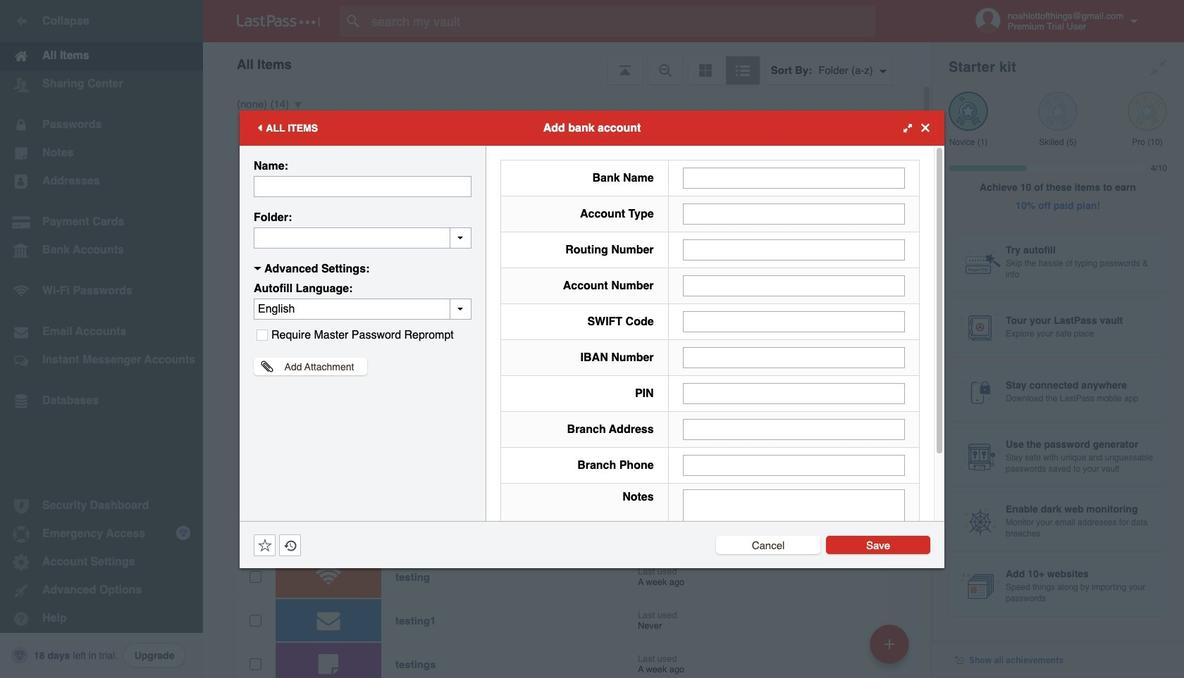 Task type: describe. For each thing, give the bounding box(es) containing it.
new item navigation
[[865, 621, 918, 679]]

main navigation navigation
[[0, 0, 203, 679]]

search my vault text field
[[340, 6, 903, 37]]



Task type: locate. For each thing, give the bounding box(es) containing it.
new item image
[[885, 640, 895, 650]]

None text field
[[683, 167, 905, 189], [683, 239, 905, 261], [683, 311, 905, 332], [683, 347, 905, 368], [683, 383, 905, 404], [683, 419, 905, 440], [683, 455, 905, 476], [683, 167, 905, 189], [683, 239, 905, 261], [683, 311, 905, 332], [683, 347, 905, 368], [683, 383, 905, 404], [683, 419, 905, 440], [683, 455, 905, 476]]

Search search field
[[340, 6, 903, 37]]

lastpass image
[[237, 15, 320, 27]]

vault options navigation
[[203, 42, 932, 85]]

None text field
[[254, 176, 472, 197], [683, 203, 905, 225], [254, 227, 472, 249], [683, 275, 905, 296], [683, 490, 905, 577], [254, 176, 472, 197], [683, 203, 905, 225], [254, 227, 472, 249], [683, 275, 905, 296], [683, 490, 905, 577]]

dialog
[[240, 110, 945, 586]]



Task type: vqa. For each thing, say whether or not it's contained in the screenshot.
password field
no



